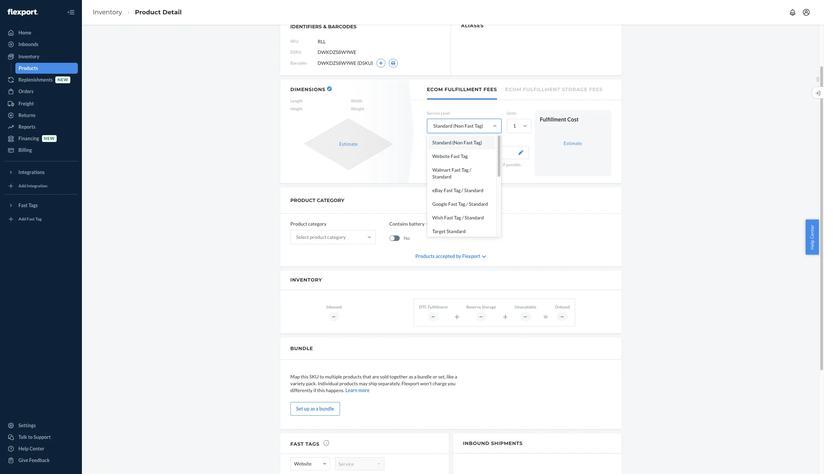 Task type: vqa. For each thing, say whether or not it's contained in the screenshot.
bundle within Map this SKU to multiple products that are sold together as a bundle or set, like a variety pack. Individual products may ship separately. Flexport won't charge you differently if this happens.
yes



Task type: locate. For each thing, give the bounding box(es) containing it.
walmart
[[433, 167, 451, 173]]

flexport right by
[[462, 254, 481, 259]]

0 vertical spatial this
[[301, 374, 309, 380]]

0 horizontal spatial fees
[[484, 86, 497, 93]]

0 horizontal spatial inventory
[[18, 54, 39, 59]]

1 horizontal spatial tags
[[306, 442, 320, 448]]

estimate
[[564, 140, 583, 146], [339, 141, 358, 147]]

products left the accepted
[[416, 254, 435, 259]]

1 vertical spatial bundle
[[320, 406, 334, 412]]

― for unavailable
[[524, 314, 528, 319]]

tags up add fast tag
[[29, 203, 38, 208]]

1 horizontal spatial this
[[317, 388, 325, 394]]

dwkdzs8w9we for dwkdzs8w9we
[[318, 49, 357, 55]]

0 horizontal spatial product
[[135, 8, 161, 16]]

if right mailer
[[503, 162, 506, 168]]

website for website
[[294, 461, 312, 467]]

1 vertical spatial to
[[320, 374, 324, 380]]

aliases
[[461, 23, 484, 29]]

ship
[[443, 162, 450, 168], [476, 168, 484, 173], [369, 381, 377, 387]]

home
[[18, 30, 31, 36]]

this down individual
[[317, 388, 325, 394]]

fees
[[484, 86, 497, 93], [590, 86, 603, 93]]

0 horizontal spatial in
[[451, 162, 455, 168]]

2 fees from the left
[[590, 86, 603, 93]]

0 horizontal spatial if
[[314, 388, 317, 394]]

product for product category
[[291, 221, 307, 227]]

learn more
[[346, 388, 370, 394]]

/ up google fast tag / standard
[[462, 188, 464, 193]]

differently
[[291, 388, 313, 394]]

storage up the cost
[[562, 86, 588, 93]]

products accepted by flexport
[[416, 254, 481, 259]]

add down fast tags dropdown button
[[18, 217, 26, 222]]

this
[[301, 374, 309, 380], [317, 388, 325, 394]]

product detail link
[[135, 8, 182, 16]]

to inside map this sku to multiple products that are sold together as a bundle or set, like a variety pack. individual products may ship separately. flexport won't charge you differently if this happens.
[[320, 374, 324, 380]]

0 horizontal spatial products
[[19, 65, 38, 71]]

tag inside walmart fast tag / standard
[[462, 167, 469, 173]]

add inside add integration link
[[18, 184, 26, 189]]

inventory inside the breadcrumbs navigation
[[93, 8, 122, 16]]

freight
[[18, 101, 34, 107]]

breadcrumbs navigation
[[87, 2, 187, 22]]

3 ― from the left
[[479, 314, 484, 319]]

in down website fast tag
[[451, 162, 455, 168]]

1 horizontal spatial help
[[810, 240, 816, 250]]

2 vertical spatial ship
[[369, 381, 377, 387]]

orders link
[[4, 86, 78, 97]]

new down products link
[[58, 77, 68, 82]]

=
[[544, 312, 549, 322]]

center
[[810, 225, 816, 239], [30, 446, 44, 452]]

flexport recommended button
[[427, 146, 529, 159]]

add left integration
[[18, 184, 26, 189]]

recommended
[[452, 150, 483, 156]]

0 vertical spatial as
[[409, 374, 414, 380]]

if down pack.
[[314, 388, 317, 394]]

2 dwkdzs8w9we from the top
[[318, 60, 357, 66]]

set up as a bundle
[[296, 406, 334, 412]]

new down reports link
[[44, 136, 55, 141]]

1 vertical spatial inventory link
[[4, 51, 78, 62]]

if inside likely to ship in a polybag or bubble mailer if possible. heavier products will likely ship in a box.
[[503, 162, 506, 168]]

1 + from the left
[[455, 312, 460, 322]]

as inside button
[[311, 406, 315, 412]]

chevron down image
[[482, 255, 487, 259]]

0 horizontal spatial center
[[30, 446, 44, 452]]

1 horizontal spatial in
[[484, 168, 488, 173]]

or up 'likely'
[[473, 162, 477, 168]]

0 vertical spatial product
[[135, 8, 161, 16]]

help
[[810, 240, 816, 250], [18, 446, 29, 452]]

1 horizontal spatial inbound
[[463, 441, 490, 447]]

/ inside walmart fast tag / standard
[[470, 167, 472, 173]]

to right the "likely"
[[439, 162, 442, 168]]

1 vertical spatial add
[[18, 217, 26, 222]]

this right map
[[301, 374, 309, 380]]

tags up website option
[[306, 442, 320, 448]]

2 add from the top
[[18, 217, 26, 222]]

0 vertical spatial or
[[473, 162, 477, 168]]

units
[[507, 111, 517, 116]]

or left set,
[[433, 374, 438, 380]]

pen image
[[519, 150, 524, 155]]

product category
[[291, 221, 327, 227]]

0 vertical spatial products
[[19, 65, 38, 71]]

ship down bubble in the top of the page
[[476, 168, 484, 173]]

1 vertical spatial inventory
[[18, 54, 39, 59]]

0 vertical spatial service
[[427, 111, 440, 116]]

reserve
[[467, 305, 482, 310]]

feedback
[[29, 458, 50, 464]]

1 vertical spatial products
[[416, 254, 435, 259]]

0 vertical spatial in
[[451, 162, 455, 168]]

website fast tag
[[433, 153, 468, 159]]

returns link
[[4, 110, 78, 121]]

0 horizontal spatial as
[[311, 406, 315, 412]]

1 horizontal spatial if
[[503, 162, 506, 168]]

0 horizontal spatial estimate
[[339, 141, 358, 147]]

ship down website fast tag
[[443, 162, 450, 168]]

integrations button
[[4, 167, 78, 178]]

0 horizontal spatial +
[[455, 312, 460, 322]]

1 vertical spatial help
[[18, 446, 29, 452]]

1 vertical spatial fast tags
[[291, 442, 320, 448]]

dwkdzs8w9we
[[318, 49, 357, 55], [318, 60, 357, 66]]

set up as a bundle button
[[291, 402, 340, 416]]

a right like
[[455, 374, 458, 380]]

0 vertical spatial tags
[[29, 203, 38, 208]]

1 ecom from the left
[[427, 86, 443, 93]]

product inside the breadcrumbs navigation
[[135, 8, 161, 16]]

1 horizontal spatial center
[[810, 225, 816, 239]]

0 horizontal spatial this
[[301, 374, 309, 380]]

category right product
[[328, 234, 346, 240]]

2 vertical spatial to
[[28, 435, 33, 440]]

4 ― from the left
[[524, 314, 528, 319]]

to inside button
[[28, 435, 33, 440]]

estimate for estimate button
[[339, 141, 358, 147]]

support
[[34, 435, 51, 440]]

1 horizontal spatial +
[[503, 312, 508, 322]]

flexport down packaging
[[433, 150, 451, 156]]

bundle inside button
[[320, 406, 334, 412]]

1 vertical spatial website
[[294, 461, 312, 467]]

0 horizontal spatial to
[[28, 435, 33, 440]]

dwkdzs8w9we up dwkdzs8w9we (dsku)
[[318, 49, 357, 55]]

(non
[[454, 123, 464, 129], [453, 140, 463, 146]]

1 horizontal spatial category
[[328, 234, 346, 240]]

products
[[442, 168, 458, 173], [343, 374, 362, 380], [340, 381, 358, 387]]

to up individual
[[320, 374, 324, 380]]

integration
[[27, 184, 47, 189]]

2 horizontal spatial ship
[[476, 168, 484, 173]]

2 ― from the left
[[432, 314, 436, 319]]

product left the detail
[[135, 8, 161, 16]]

standard down google fast tag / standard
[[465, 215, 484, 221]]

products left will
[[442, 168, 458, 173]]

dwkdzs8w9we for dwkdzs8w9we (dsku)
[[318, 60, 357, 66]]

1 vertical spatial if
[[314, 388, 317, 394]]

0 vertical spatial inbound
[[327, 305, 342, 310]]

bundle right 'up'
[[320, 406, 334, 412]]

1 horizontal spatial flexport
[[433, 150, 451, 156]]

products up replenishments
[[19, 65, 38, 71]]

0 vertical spatial ship
[[443, 162, 450, 168]]

website
[[433, 153, 450, 159], [294, 461, 312, 467]]

1 horizontal spatial service
[[427, 111, 440, 116]]

to right talk
[[28, 435, 33, 440]]

2 ecom from the left
[[506, 86, 522, 93]]

storage inside tab
[[562, 86, 588, 93]]

1 vertical spatial products
[[343, 374, 362, 380]]

products
[[19, 65, 38, 71], [416, 254, 435, 259]]

1 ― from the left
[[332, 314, 336, 319]]

0 horizontal spatial ecom
[[427, 86, 443, 93]]

2 vertical spatial inventory
[[291, 277, 322, 283]]

inventory link
[[93, 8, 122, 16], [4, 51, 78, 62]]

0 vertical spatial inventory
[[93, 8, 122, 16]]

products for products accepted by flexport
[[416, 254, 435, 259]]

sold
[[380, 374, 389, 380]]

1 horizontal spatial fees
[[590, 86, 603, 93]]

+
[[455, 312, 460, 322], [503, 312, 508, 322]]

estimate link
[[564, 140, 583, 146]]

/ up wish fast tag / standard
[[467, 201, 468, 207]]

1 dwkdzs8w9we from the top
[[318, 49, 357, 55]]

tag for walmart
[[462, 167, 469, 173]]

1 horizontal spatial website
[[433, 153, 450, 159]]

0 vertical spatial help center
[[810, 225, 816, 250]]

reserve storage
[[467, 305, 496, 310]]

add inside add fast tag link
[[18, 217, 26, 222]]

website for website fast tag
[[433, 153, 450, 159]]

1 horizontal spatial products
[[416, 254, 435, 259]]

individual
[[318, 381, 339, 387]]

― for inbound
[[332, 314, 336, 319]]

help inside 'help center' button
[[810, 240, 816, 250]]

storage right reserve in the right bottom of the page
[[482, 305, 496, 310]]

dwkdzs8w9we (dsku)
[[318, 60, 373, 66]]

as right 'up'
[[311, 406, 315, 412]]

a right 'up'
[[316, 406, 319, 412]]

0 vertical spatial center
[[810, 225, 816, 239]]

products up may
[[343, 374, 362, 380]]

standard (non fast tag) up flexport recommended in the top right of the page
[[433, 140, 482, 146]]

0 horizontal spatial ship
[[369, 381, 377, 387]]

2 horizontal spatial to
[[439, 162, 442, 168]]

product up select
[[291, 221, 307, 227]]

&
[[323, 24, 327, 30]]

1 add from the top
[[18, 184, 26, 189]]

bundle
[[418, 374, 432, 380], [320, 406, 334, 412]]

product
[[135, 8, 161, 16], [291, 221, 307, 227]]

/ right will
[[470, 167, 472, 173]]

ecom
[[427, 86, 443, 93], [506, 86, 522, 93]]

fast tags up add fast tag
[[18, 203, 38, 208]]

fast tags
[[18, 203, 38, 208], [291, 442, 320, 448]]

standard down walmart
[[433, 174, 452, 180]]

integrations
[[18, 169, 45, 175]]

0 horizontal spatial new
[[44, 136, 55, 141]]

0 vertical spatial website
[[433, 153, 450, 159]]

tag for add
[[35, 217, 42, 222]]

tag)
[[475, 123, 483, 129], [474, 140, 482, 146]]

unavailable
[[515, 305, 537, 310]]

/ down google fast tag / standard
[[462, 215, 464, 221]]

to for support
[[28, 435, 33, 440]]

sku up dsku
[[291, 39, 299, 44]]

1 horizontal spatial as
[[409, 374, 414, 380]]

0 horizontal spatial flexport
[[402, 381, 420, 387]]

sku up pack.
[[310, 374, 319, 380]]

tag
[[461, 153, 468, 159], [462, 167, 469, 173], [454, 188, 461, 193], [459, 201, 466, 207], [454, 215, 461, 221], [35, 217, 42, 222]]

dwkdzs8w9we up pencil alt image
[[318, 60, 357, 66]]

google fast tag / standard
[[433, 201, 488, 207]]

0 vertical spatial bundle
[[418, 374, 432, 380]]

inbound
[[327, 305, 342, 310], [463, 441, 490, 447]]

fast inside add fast tag link
[[27, 217, 35, 222]]

1 vertical spatial new
[[44, 136, 55, 141]]

ship down are
[[369, 381, 377, 387]]

0 horizontal spatial fast tags
[[18, 203, 38, 208]]

to inside likely to ship in a polybag or bubble mailer if possible. heavier products will likely ship in a box.
[[439, 162, 442, 168]]

wish fast tag / standard
[[433, 215, 484, 221]]

ecom fulfillment fees tab
[[427, 80, 497, 100]]

1 vertical spatial tags
[[306, 442, 320, 448]]

give feedback
[[18, 458, 50, 464]]

open notifications image
[[789, 8, 797, 16]]

0 vertical spatial new
[[58, 77, 68, 82]]

1 horizontal spatial ecom
[[506, 86, 522, 93]]

1 horizontal spatial help center
[[810, 225, 816, 250]]

products up learn
[[340, 381, 358, 387]]

weight
[[351, 106, 365, 111]]

as right the 'together'
[[409, 374, 414, 380]]

0 vertical spatial inventory link
[[93, 8, 122, 16]]

new for financing
[[44, 136, 55, 141]]

talk to support
[[18, 435, 51, 440]]

barcodes
[[291, 61, 307, 66]]

category
[[317, 198, 345, 204]]

/ for wish fast tag / standard
[[462, 215, 464, 221]]

center inside button
[[810, 225, 816, 239]]

1 vertical spatial storage
[[482, 305, 496, 310]]

0 vertical spatial fast tags
[[18, 203, 38, 208]]

sku
[[291, 39, 299, 44], [310, 374, 319, 380]]

tab list
[[411, 80, 622, 100]]

website inside the service level element
[[433, 153, 450, 159]]

1 horizontal spatial bundle
[[418, 374, 432, 380]]

0 vertical spatial if
[[503, 162, 506, 168]]

/ for walmart fast tag / standard
[[470, 167, 472, 173]]

1 horizontal spatial sku
[[310, 374, 319, 380]]

flexport down the 'together'
[[402, 381, 420, 387]]

bundle up won't
[[418, 374, 432, 380]]

fulfillment cost
[[540, 116, 579, 123]]

inbound for inbound shipments
[[463, 441, 490, 447]]

talk to support button
[[4, 432, 78, 443]]

storage
[[562, 86, 588, 93], [482, 305, 496, 310]]

1 vertical spatial inbound
[[463, 441, 490, 447]]

that
[[363, 374, 372, 380]]

give feedback button
[[4, 455, 78, 466]]

0 horizontal spatial category
[[308, 221, 327, 227]]

or
[[473, 162, 477, 168], [433, 374, 438, 380]]

fulfillment for dtc fulfillment
[[428, 305, 448, 310]]

flexport inside flexport recommended button
[[433, 150, 451, 156]]

a right the 'together'
[[414, 374, 417, 380]]

2 horizontal spatial flexport
[[462, 254, 481, 259]]

sku inside map this sku to multiple products that are sold together as a bundle or set, like a variety pack. individual products may ship separately. flexport won't charge you differently if this happens.
[[310, 374, 319, 380]]

0 horizontal spatial help
[[18, 446, 29, 452]]

inbound shipments
[[463, 441, 523, 447]]

ecom up service level
[[427, 86, 443, 93]]

/ for google fast tag / standard
[[467, 201, 468, 207]]

1 vertical spatial product
[[291, 221, 307, 227]]

google
[[433, 201, 448, 207]]

1 horizontal spatial storage
[[562, 86, 588, 93]]

like
[[447, 374, 454, 380]]

help center
[[810, 225, 816, 250], [18, 446, 44, 452]]

standard (non fast tag) down level
[[434, 123, 483, 129]]

1 vertical spatial sku
[[310, 374, 319, 380]]

products for products
[[19, 65, 38, 71]]

None text field
[[318, 35, 369, 48]]

new
[[58, 77, 68, 82], [44, 136, 55, 141]]

category up product
[[308, 221, 327, 227]]

as
[[409, 374, 414, 380], [311, 406, 315, 412]]

0 vertical spatial storage
[[562, 86, 588, 93]]

standard down level
[[434, 123, 453, 129]]

learn more button
[[346, 387, 370, 394]]

fast tags up website option
[[291, 442, 320, 448]]

in down bubble in the top of the page
[[484, 168, 488, 173]]

reports link
[[4, 122, 78, 133]]

print image
[[391, 61, 396, 65]]

ecom up units
[[506, 86, 522, 93]]

5 ― from the left
[[561, 314, 565, 319]]

0 vertical spatial flexport
[[433, 150, 451, 156]]

tab list containing ecom fulfillment fees
[[411, 80, 622, 100]]



Task type: describe. For each thing, give the bounding box(es) containing it.
product category
[[291, 198, 345, 204]]

variety
[[291, 381, 305, 387]]

1 horizontal spatial inventory link
[[93, 8, 122, 16]]

1 vertical spatial flexport
[[462, 254, 481, 259]]

cost
[[568, 116, 579, 123]]

standard up wish fast tag / standard
[[469, 201, 488, 207]]

estimate button
[[339, 141, 358, 148]]

0 vertical spatial (non
[[454, 123, 464, 129]]

by
[[456, 254, 462, 259]]

possible.
[[506, 162, 522, 168]]

a left polybag
[[455, 162, 457, 168]]

2 + from the left
[[503, 312, 508, 322]]

charge
[[433, 381, 447, 387]]

returns
[[18, 112, 35, 118]]

happens.
[[326, 388, 345, 394]]

dtc
[[419, 305, 427, 310]]

learn
[[346, 388, 358, 394]]

home link
[[4, 27, 78, 38]]

fast inside fast tags dropdown button
[[18, 203, 28, 208]]

1 vertical spatial category
[[328, 234, 346, 240]]

standard up website fast tag
[[433, 140, 452, 146]]

product detail
[[135, 8, 182, 16]]

ecom for ecom fulfillment fees
[[427, 86, 443, 93]]

tag for google
[[459, 201, 466, 207]]

talk
[[18, 435, 27, 440]]

set
[[296, 406, 303, 412]]

wish
[[433, 215, 444, 221]]

mailer
[[491, 162, 502, 168]]

dsku
[[291, 50, 302, 55]]

are
[[372, 374, 379, 380]]

2 vertical spatial products
[[340, 381, 358, 387]]

multiple
[[325, 374, 342, 380]]

bundle inside map this sku to multiple products that are sold together as a bundle or set, like a variety pack. individual products may ship separately. flexport won't charge you differently if this happens.
[[418, 374, 432, 380]]

inbound for inbound
[[327, 305, 342, 310]]

help center inside button
[[810, 225, 816, 250]]

bundle
[[291, 346, 313, 352]]

1 vertical spatial ship
[[476, 168, 484, 173]]

1 vertical spatial tag)
[[474, 140, 482, 146]]

pencil alt image
[[328, 87, 331, 90]]

set,
[[439, 374, 446, 380]]

estimate for estimate link
[[564, 140, 583, 146]]

barcodes
[[328, 24, 357, 30]]

identifiers & barcodes
[[291, 24, 357, 30]]

walmart fast tag / standard
[[433, 167, 472, 180]]

bubble
[[478, 162, 490, 168]]

billing link
[[4, 145, 78, 156]]

standard down wish fast tag / standard
[[447, 229, 466, 234]]

1 fees from the left
[[484, 86, 497, 93]]

give
[[18, 458, 28, 464]]

onhand
[[555, 305, 570, 310]]

select product category
[[296, 234, 346, 240]]

― for dtc fulfillment
[[432, 314, 436, 319]]

or inside map this sku to multiple products that are sold together as a bundle or set, like a variety pack. individual products may ship separately. flexport won't charge you differently if this happens.
[[433, 374, 438, 380]]

plus image
[[379, 61, 383, 65]]

add integration
[[18, 184, 47, 189]]

1 vertical spatial standard (non fast tag)
[[433, 140, 482, 146]]

products link
[[15, 63, 78, 74]]

won't
[[420, 381, 432, 387]]

a left the box.
[[489, 168, 491, 173]]

reports
[[18, 124, 35, 130]]

0 vertical spatial tag)
[[475, 123, 483, 129]]

help center button
[[806, 220, 820, 255]]

fulfillment for ecom fulfillment fees
[[445, 86, 482, 93]]

help center link
[[4, 444, 78, 455]]

product
[[291, 198, 316, 204]]

will
[[459, 168, 465, 173]]

or inside likely to ship in a polybag or bubble mailer if possible. heavier products will likely ship in a box.
[[473, 162, 477, 168]]

close navigation image
[[67, 8, 75, 16]]

new for replenishments
[[58, 77, 68, 82]]

(dsku)
[[358, 60, 373, 66]]

add fast tag link
[[4, 214, 78, 225]]

packaging
[[427, 138, 445, 143]]

flexport inside map this sku to multiple products that are sold together as a bundle or set, like a variety pack. individual products may ship separately. flexport won't charge you differently if this happens.
[[402, 381, 420, 387]]

standard up google fast tag / standard
[[465, 188, 484, 193]]

billing
[[18, 147, 32, 153]]

service level
[[427, 111, 451, 116]]

1 vertical spatial (non
[[453, 140, 463, 146]]

service for service level
[[427, 111, 440, 116]]

ship inside map this sku to multiple products that are sold together as a bundle or set, like a variety pack. individual products may ship separately. flexport won't charge you differently if this happens.
[[369, 381, 377, 387]]

ecom for ecom fulfillment storage fees
[[506, 86, 522, 93]]

you
[[448, 381, 456, 387]]

flexport logo image
[[8, 9, 38, 16]]

shipments
[[491, 441, 523, 447]]

target
[[433, 229, 446, 234]]

0 vertical spatial standard (non fast tag)
[[434, 123, 483, 129]]

ebay
[[433, 188, 443, 193]]

― for reserve storage
[[479, 314, 484, 319]]

1
[[514, 123, 516, 129]]

a inside button
[[316, 406, 319, 412]]

1 vertical spatial this
[[317, 388, 325, 394]]

0 horizontal spatial storage
[[482, 305, 496, 310]]

fast inside walmart fast tag / standard
[[452, 167, 461, 173]]

freight link
[[4, 98, 78, 109]]

more
[[359, 388, 370, 394]]

add for add integration
[[18, 184, 26, 189]]

tag for website
[[461, 153, 468, 159]]

financing
[[18, 136, 39, 141]]

add for add fast tag
[[18, 217, 26, 222]]

ebay fast tag / standard
[[433, 188, 484, 193]]

2 horizontal spatial inventory
[[291, 277, 322, 283]]

1 horizontal spatial ship
[[443, 162, 450, 168]]

likely
[[466, 168, 476, 173]]

open account menu image
[[803, 8, 811, 16]]

products inside likely to ship in a polybag or bubble mailer if possible. heavier products will likely ship in a box.
[[442, 168, 458, 173]]

tag for ebay
[[454, 188, 461, 193]]

likely
[[427, 162, 438, 168]]

fast tags inside dropdown button
[[18, 203, 38, 208]]

/ for ebay fast tag / standard
[[462, 188, 464, 193]]

tag for wish
[[454, 215, 461, 221]]

contains
[[390, 221, 408, 227]]

help inside help center link
[[18, 446, 29, 452]]

service for service
[[339, 462, 354, 467]]

box.
[[491, 168, 499, 173]]

inbounds link
[[4, 39, 78, 50]]

width
[[351, 98, 363, 104]]

detail
[[163, 8, 182, 16]]

add integration link
[[4, 181, 78, 192]]

pack.
[[306, 381, 317, 387]]

if inside map this sku to multiple products that are sold together as a bundle or set, like a variety pack. individual products may ship separately. flexport won't charge you differently if this happens.
[[314, 388, 317, 394]]

map this sku to multiple products that are sold together as a bundle or set, like a variety pack. individual products may ship separately. flexport won't charge you differently if this happens.
[[291, 374, 458, 394]]

0 horizontal spatial sku
[[291, 39, 299, 44]]

standard inside walmart fast tag / standard
[[433, 174, 452, 180]]

together
[[390, 374, 408, 380]]

ecom fulfillment storage fees
[[506, 86, 603, 93]]

inbounds
[[18, 41, 38, 47]]

1 horizontal spatial fast tags
[[291, 442, 320, 448]]

contains battery
[[390, 221, 425, 227]]

1 vertical spatial in
[[484, 168, 488, 173]]

product for product detail
[[135, 8, 161, 16]]

tags inside dropdown button
[[29, 203, 38, 208]]

fulfillment for ecom fulfillment storage fees
[[523, 86, 561, 93]]

accepted
[[436, 254, 455, 259]]

service level element
[[427, 119, 502, 239]]

level
[[441, 111, 451, 116]]

map
[[291, 374, 300, 380]]

product
[[310, 234, 327, 240]]

separately.
[[378, 381, 401, 387]]

1 vertical spatial center
[[30, 446, 44, 452]]

1 vertical spatial help center
[[18, 446, 44, 452]]

battery
[[409, 221, 425, 227]]

― for onhand
[[561, 314, 565, 319]]

settings
[[18, 423, 36, 429]]

0 horizontal spatial inventory link
[[4, 51, 78, 62]]

to for ship
[[439, 162, 442, 168]]

ecom fulfillment storage fees tab
[[506, 80, 603, 98]]

as inside map this sku to multiple products that are sold together as a bundle or set, like a variety pack. individual products may ship separately. flexport won't charge you differently if this happens.
[[409, 374, 414, 380]]

length
[[291, 98, 303, 104]]

dtc fulfillment
[[419, 305, 448, 310]]

website option
[[294, 459, 312, 470]]

orders
[[18, 88, 34, 94]]



